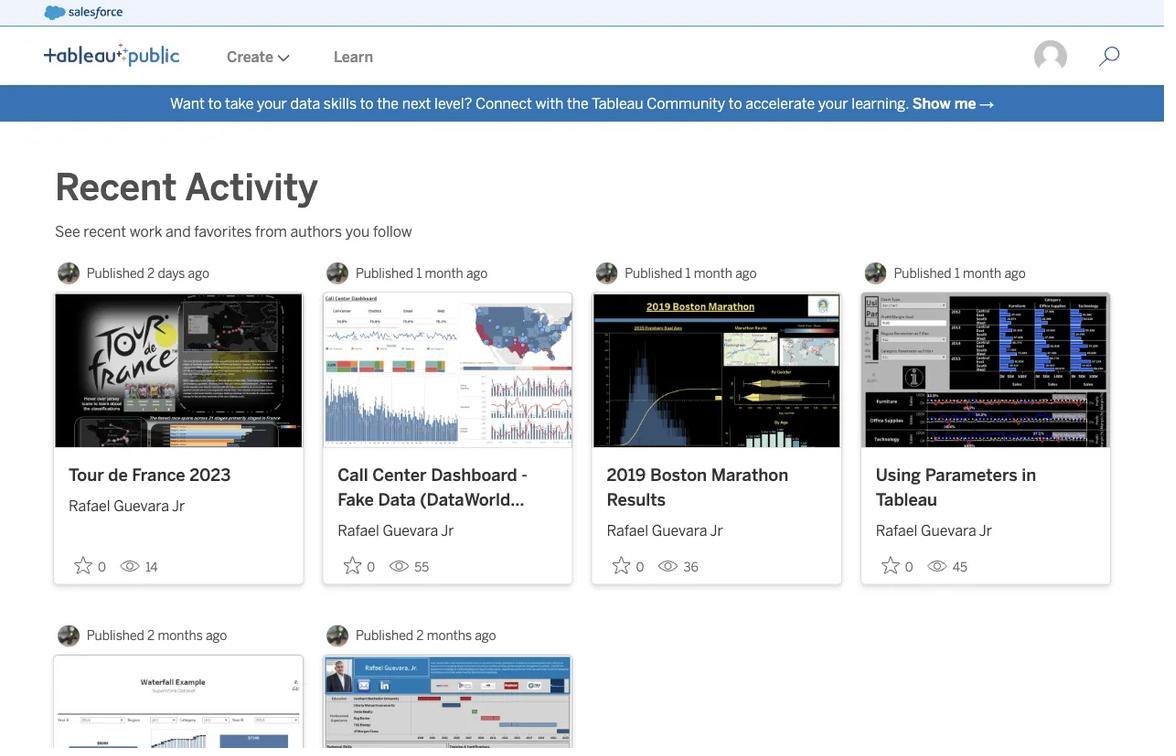 Task type: locate. For each thing, give the bounding box(es) containing it.
add favorite button left 14
[[69, 550, 113, 580]]

rafael guevara jr link for france
[[69, 488, 288, 517]]

published 2 months ago down 14
[[87, 628, 227, 643]]

0 horizontal spatial your
[[257, 95, 287, 112]]

recent
[[55, 166, 177, 209]]

jr down the tour de france 2023 link
[[172, 497, 185, 515]]

1 horizontal spatial your
[[819, 95, 849, 112]]

jr
[[172, 497, 185, 515], [441, 522, 454, 540], [710, 522, 723, 540], [979, 522, 993, 540]]

call
[[338, 465, 368, 485]]

2 horizontal spatial to
[[729, 95, 742, 112]]

1 vertical spatial rafael guevara jr image
[[327, 625, 349, 647]]

→
[[980, 95, 994, 112]]

rafael guevara jr up 45 views element
[[876, 522, 993, 540]]

to right the skills
[[360, 95, 374, 112]]

(dataworld
[[420, 490, 511, 510]]

rafael down tour
[[69, 497, 110, 515]]

rafael down fake
[[338, 522, 379, 540]]

rafael down results
[[607, 522, 649, 540]]

tableau right with
[[592, 95, 644, 112]]

month for center
[[425, 266, 464, 281]]

published 2 months ago down 55
[[356, 628, 496, 643]]

accelerate
[[746, 95, 815, 112]]

guevara down "tour de france 2023"
[[114, 497, 169, 515]]

1 horizontal spatial month
[[694, 266, 733, 281]]

using parameters in tableau link
[[876, 463, 1096, 513]]

published
[[87, 266, 144, 281], [356, 266, 414, 281], [625, 266, 683, 281], [894, 266, 952, 281], [87, 628, 144, 643], [356, 628, 414, 643]]

rafael guevara jr image for call center dashboard - fake data (dataworld #rwfd)
[[327, 263, 349, 284]]

published for de
[[87, 266, 144, 281]]

0 horizontal spatial rafael guevara jr image
[[327, 625, 349, 647]]

level?
[[435, 95, 472, 112]]

marathon
[[711, 465, 789, 485]]

2 down 55
[[416, 628, 424, 643]]

rafael guevara jr link for marathon
[[607, 513, 827, 542]]

your left learning.
[[819, 95, 849, 112]]

months
[[158, 628, 203, 643], [427, 628, 472, 643]]

with
[[536, 95, 564, 112]]

0 horizontal spatial published 1 month ago
[[356, 266, 488, 281]]

3 1 from the left
[[955, 266, 960, 281]]

see recent work and favorites from authors you follow
[[55, 223, 412, 240]]

0 horizontal spatial months
[[158, 628, 203, 643]]

0 horizontal spatial month
[[425, 266, 464, 281]]

1 horizontal spatial rafael guevara jr image
[[596, 263, 618, 284]]

activity
[[185, 166, 318, 209]]

0 horizontal spatial add favorite button
[[69, 550, 113, 580]]

tara.schultz image
[[1033, 38, 1069, 75]]

rafael guevara jr down de
[[69, 497, 185, 515]]

months down 14
[[158, 628, 203, 643]]

36 views element
[[651, 552, 706, 582]]

2 horizontal spatial 1
[[955, 266, 960, 281]]

days
[[158, 266, 185, 281]]

2 horizontal spatial published 1 month ago
[[894, 266, 1026, 281]]

ago for marathon
[[736, 266, 757, 281]]

0 left 45 views element
[[905, 560, 914, 575]]

2 add favorite button from the left
[[338, 550, 382, 580]]

guevara for parameters
[[921, 522, 977, 540]]

work
[[130, 223, 162, 240]]

3 add favorite button from the left
[[607, 550, 651, 580]]

months down 55
[[427, 628, 472, 643]]

rafael up add favorite button
[[876, 522, 918, 540]]

guevara for de
[[114, 497, 169, 515]]

2
[[147, 266, 155, 281], [147, 628, 155, 643], [416, 628, 424, 643]]

want
[[170, 95, 205, 112]]

1 horizontal spatial to
[[360, 95, 374, 112]]

logo image
[[44, 43, 179, 67]]

1 horizontal spatial published 1 month ago
[[625, 266, 757, 281]]

3 month from the left
[[963, 266, 1002, 281]]

add favorite button left 36
[[607, 550, 651, 580]]

1
[[416, 266, 422, 281], [686, 266, 691, 281], [955, 266, 960, 281]]

rafael guevara jr link down 2019 boston marathon results
[[607, 513, 827, 542]]

3 0 from the left
[[636, 560, 644, 575]]

ago
[[188, 266, 209, 281], [466, 266, 488, 281], [736, 266, 757, 281], [1005, 266, 1026, 281], [206, 628, 227, 643], [475, 628, 496, 643]]

1 for boston
[[686, 266, 691, 281]]

1 months from the left
[[158, 628, 203, 643]]

the left next
[[377, 95, 399, 112]]

using
[[876, 465, 921, 485]]

follow
[[373, 223, 412, 240]]

community
[[647, 95, 725, 112]]

1 published 2 months ago from the left
[[87, 628, 227, 643]]

rafael guevara jr link up 45
[[876, 513, 1096, 542]]

published 1 month ago for parameters
[[894, 266, 1026, 281]]

rafael guevara jr image for tour de france 2023
[[57, 263, 79, 284]]

favorites
[[194, 223, 252, 240]]

call center dashboard - fake data (dataworld #rwfd)
[[338, 465, 528, 535]]

0 left the 55 views element
[[367, 560, 375, 575]]

2 0 from the left
[[367, 560, 375, 575]]

-
[[522, 465, 528, 485]]

rafael guevara jr image for published 1 month ago
[[596, 263, 618, 284]]

in
[[1022, 465, 1037, 485]]

4 0 from the left
[[905, 560, 914, 575]]

guevara down the data
[[383, 522, 438, 540]]

55
[[415, 560, 429, 575]]

1 add favorite button from the left
[[69, 550, 113, 580]]

show me link
[[913, 95, 976, 112]]

1 horizontal spatial published 2 months ago
[[356, 628, 496, 643]]

2 months from the left
[[427, 628, 472, 643]]

workbook thumbnail image
[[54, 293, 303, 447], [323, 293, 572, 447], [592, 293, 841, 447], [861, 293, 1110, 447], [54, 655, 303, 748], [323, 655, 572, 748]]

tableau down using
[[876, 490, 938, 510]]

rafael guevara jr link for dashboard
[[338, 513, 558, 542]]

rafael guevara jr link down france in the left of the page
[[69, 488, 288, 517]]

skills
[[324, 95, 357, 112]]

2 horizontal spatial month
[[963, 266, 1002, 281]]

to left accelerate
[[729, 95, 742, 112]]

2019 boston marathon results
[[607, 465, 789, 510]]

rafael guevara jr image
[[596, 263, 618, 284], [327, 625, 349, 647]]

0 vertical spatial tableau
[[592, 95, 644, 112]]

rafael for using parameters in tableau
[[876, 522, 918, 540]]

to
[[208, 95, 222, 112], [360, 95, 374, 112], [729, 95, 742, 112]]

rafael guevara jr
[[69, 497, 185, 515], [338, 522, 454, 540], [607, 522, 723, 540], [876, 522, 993, 540]]

1 0 from the left
[[98, 560, 106, 575]]

1 month from the left
[[425, 266, 464, 281]]

1 horizontal spatial 1
[[686, 266, 691, 281]]

0 horizontal spatial 1
[[416, 266, 422, 281]]

0 left 36 views element
[[636, 560, 644, 575]]

guevara up 45 views element
[[921, 522, 977, 540]]

Add Favorite button
[[876, 550, 920, 580]]

published 1 month ago
[[356, 266, 488, 281], [625, 266, 757, 281], [894, 266, 1026, 281]]

rafael guevara jr link for in
[[876, 513, 1096, 542]]

2 for published 2 months ago rafael guevara jr image
[[416, 628, 424, 643]]

the right with
[[567, 95, 589, 112]]

jr down "using parameters in tableau" link
[[979, 522, 993, 540]]

0 horizontal spatial to
[[208, 95, 222, 112]]

workbook thumbnail image for marathon
[[592, 293, 841, 447]]

the
[[377, 95, 399, 112], [567, 95, 589, 112]]

0 horizontal spatial the
[[377, 95, 399, 112]]

2 down 14
[[147, 628, 155, 643]]

1 horizontal spatial months
[[427, 628, 472, 643]]

guevara up 36 views element
[[652, 522, 707, 540]]

1 horizontal spatial the
[[567, 95, 589, 112]]

2 month from the left
[[694, 266, 733, 281]]

0
[[98, 560, 106, 575], [367, 560, 375, 575], [636, 560, 644, 575], [905, 560, 914, 575]]

1 horizontal spatial add favorite button
[[338, 550, 382, 580]]

rafael guevara jr up 36 views element
[[607, 522, 723, 540]]

add favorite button for 2019 boston marathon results
[[607, 550, 651, 580]]

month
[[425, 266, 464, 281], [694, 266, 733, 281], [963, 266, 1002, 281]]

rafael guevara jr image
[[57, 263, 79, 284], [327, 263, 349, 284], [865, 263, 887, 284], [57, 625, 79, 647]]

1 published 1 month ago from the left
[[356, 266, 488, 281]]

2 horizontal spatial add favorite button
[[607, 550, 651, 580]]

published 2 days ago
[[87, 266, 209, 281]]

0 horizontal spatial published 2 months ago
[[87, 628, 227, 643]]

0 left 14 views element
[[98, 560, 106, 575]]

jr down (dataworld
[[441, 522, 454, 540]]

0 inside add favorite button
[[905, 560, 914, 575]]

france
[[132, 465, 185, 485]]

2 published 1 month ago from the left
[[625, 266, 757, 281]]

2 left days
[[147, 266, 155, 281]]

rafael guevara jr image for published 2 months ago
[[327, 625, 349, 647]]

using parameters in tableau
[[876, 465, 1037, 510]]

rafael guevara jr link
[[69, 488, 288, 517], [338, 513, 558, 542], [607, 513, 827, 542], [876, 513, 1096, 542]]

Add Favorite button
[[69, 550, 113, 580], [338, 550, 382, 580], [607, 550, 651, 580]]

your right take
[[257, 95, 287, 112]]

0 vertical spatial rafael guevara jr image
[[596, 263, 618, 284]]

3 published 1 month ago from the left
[[894, 266, 1026, 281]]

45
[[953, 560, 968, 575]]

1 vertical spatial tableau
[[876, 490, 938, 510]]

rafael guevara jr for boston
[[607, 522, 723, 540]]

rafael guevara jr down the data
[[338, 522, 454, 540]]

2 published 2 months ago from the left
[[356, 628, 496, 643]]

2019
[[607, 465, 646, 485]]

36
[[684, 560, 699, 575]]

tour de france 2023
[[69, 465, 231, 485]]

take
[[225, 95, 254, 112]]

add favorite button down '#rwfd)'
[[338, 550, 382, 580]]

rafael
[[69, 497, 110, 515], [338, 522, 379, 540], [607, 522, 649, 540], [876, 522, 918, 540]]

14 views element
[[113, 552, 165, 582]]

1 horizontal spatial tableau
[[876, 490, 938, 510]]

rafael guevara jr link down (dataworld
[[338, 513, 558, 542]]

guevara
[[114, 497, 169, 515], [383, 522, 438, 540], [652, 522, 707, 540], [921, 522, 977, 540]]

2019 boston marathon results link
[[607, 463, 827, 513]]

results
[[607, 490, 666, 510]]

2 1 from the left
[[686, 266, 691, 281]]

tableau
[[592, 95, 644, 112], [876, 490, 938, 510]]

me
[[955, 95, 976, 112]]

create
[[227, 48, 273, 65]]

your
[[257, 95, 287, 112], [819, 95, 849, 112]]

month for boston
[[694, 266, 733, 281]]

to left take
[[208, 95, 222, 112]]

1 1 from the left
[[416, 266, 422, 281]]

published 2 months ago
[[87, 628, 227, 643], [356, 628, 496, 643]]

jr down "2019 boston marathon results" link
[[710, 522, 723, 540]]

1 for parameters
[[955, 266, 960, 281]]



Task type: vqa. For each thing, say whether or not it's contained in the screenshot.


Task type: describe. For each thing, give the bounding box(es) containing it.
learning.
[[852, 95, 909, 112]]

rafael guevara jr for parameters
[[876, 522, 993, 540]]

show
[[913, 95, 951, 112]]

rafael for tour de france 2023
[[69, 497, 110, 515]]

2023
[[189, 465, 231, 485]]

go to search image
[[1077, 46, 1142, 68]]

published for parameters
[[894, 266, 952, 281]]

ago for france
[[188, 266, 209, 281]]

45 views element
[[920, 552, 975, 582]]

learn
[[334, 48, 373, 65]]

55 views element
[[382, 552, 437, 582]]

1 to from the left
[[208, 95, 222, 112]]

learn link
[[312, 28, 395, 85]]

published for boston
[[625, 266, 683, 281]]

jr for france
[[172, 497, 185, 515]]

fake
[[338, 490, 374, 510]]

recent
[[84, 223, 126, 240]]

jr for marathon
[[710, 522, 723, 540]]

workbook thumbnail image for dashboard
[[323, 293, 572, 447]]

#rwfd)
[[338, 515, 405, 535]]

guevara for boston
[[652, 522, 707, 540]]

see
[[55, 223, 80, 240]]

from
[[255, 223, 287, 240]]

0 horizontal spatial tableau
[[592, 95, 644, 112]]

2 to from the left
[[360, 95, 374, 112]]

de
[[108, 465, 128, 485]]

recent activity
[[55, 166, 318, 209]]

rafael guevara jr for de
[[69, 497, 185, 515]]

1 the from the left
[[377, 95, 399, 112]]

workbook thumbnail image for in
[[861, 293, 1110, 447]]

rafael for call center dashboard - fake data (dataworld #rwfd)
[[338, 522, 379, 540]]

ago for in
[[1005, 266, 1026, 281]]

parameters
[[925, 465, 1018, 485]]

1 for center
[[416, 266, 422, 281]]

2 your from the left
[[819, 95, 849, 112]]

you
[[346, 223, 370, 240]]

2 the from the left
[[567, 95, 589, 112]]

rafael for 2019 boston marathon results
[[607, 522, 649, 540]]

workbook thumbnail image for france
[[54, 293, 303, 447]]

tour de france 2023 link
[[69, 463, 288, 488]]

month for parameters
[[963, 266, 1002, 281]]

3 to from the left
[[729, 95, 742, 112]]

want to take your data skills to the next level? connect with the tableau community to accelerate your learning. show me →
[[170, 95, 994, 112]]

rafael guevara jr for center
[[338, 522, 454, 540]]

connect
[[476, 95, 532, 112]]

dashboard
[[431, 465, 517, 485]]

jr for dashboard
[[441, 522, 454, 540]]

authors
[[291, 223, 342, 240]]

1 your from the left
[[257, 95, 287, 112]]

call center dashboard - fake data (dataworld #rwfd) link
[[338, 463, 558, 535]]

add favorite button for tour de france 2023
[[69, 550, 113, 580]]

guevara for center
[[383, 522, 438, 540]]

ago for dashboard
[[466, 266, 488, 281]]

data
[[290, 95, 320, 112]]

center
[[372, 465, 427, 485]]

data
[[378, 490, 416, 510]]

jr for in
[[979, 522, 993, 540]]

0 for 2019 boston marathon results
[[636, 560, 644, 575]]

tour
[[69, 465, 104, 485]]

0 for using parameters in tableau
[[905, 560, 914, 575]]

boston
[[650, 465, 707, 485]]

2 for rafael guevara jr icon corresponding to tour de france 2023
[[147, 266, 155, 281]]

tableau inside the using parameters in tableau
[[876, 490, 938, 510]]

next
[[402, 95, 431, 112]]

published 1 month ago for center
[[356, 266, 488, 281]]

published 1 month ago for boston
[[625, 266, 757, 281]]

0 for tour de france 2023
[[98, 560, 106, 575]]

rafael guevara jr image for using parameters in tableau
[[865, 263, 887, 284]]

salesforce logo image
[[44, 5, 122, 20]]

add favorite button for call center dashboard - fake data (dataworld #rwfd)
[[338, 550, 382, 580]]

and
[[166, 223, 191, 240]]

0 for call center dashboard - fake data (dataworld #rwfd)
[[367, 560, 375, 575]]

create button
[[205, 28, 312, 85]]

published for center
[[356, 266, 414, 281]]

14
[[145, 560, 158, 575]]



